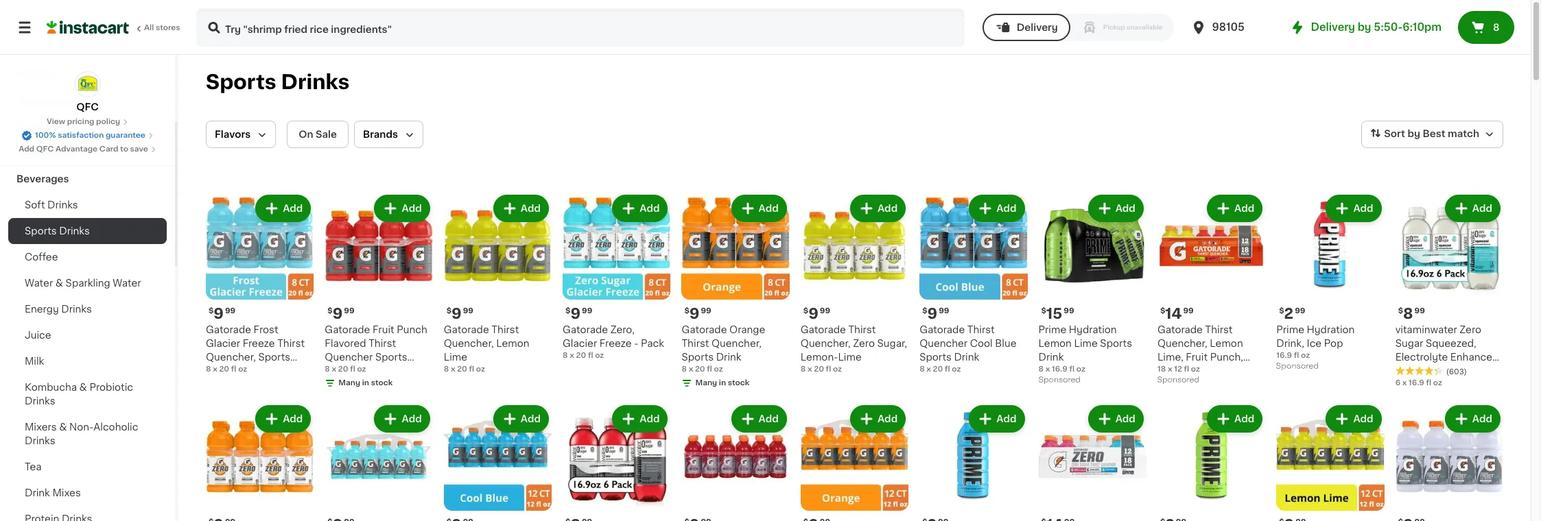 Task type: describe. For each thing, give the bounding box(es) containing it.
on sale button
[[287, 121, 349, 148]]

quencher, for 8
[[801, 339, 851, 349]]

beverages
[[16, 174, 69, 184]]

0 horizontal spatial qfc
[[36, 146, 54, 153]]

produce
[[16, 122, 58, 132]]

20 inside the gatorade thirst quencher cool blue sports drink 8 x 20 fl oz
[[933, 366, 943, 374]]

enhanced
[[1451, 353, 1499, 363]]

prime hydration lemon lime sports drink 8 x 16.9 fl oz
[[1039, 326, 1133, 374]]

sponsored badge image for 2
[[1277, 363, 1318, 371]]

cool
[[970, 339, 993, 349]]

drink inside the gatorade thirst quencher cool blue sports drink 8 x 20 fl oz
[[954, 353, 980, 363]]

-
[[634, 339, 639, 349]]

milk link
[[8, 349, 167, 375]]

water inside vitaminwater zero sugar squeezed, electrolyte enhanced water w/ vitamins, lemonade drinks
[[1396, 367, 1424, 376]]

thirst inside the gatorade thirst quencher cool blue sports drink 8 x 20 fl oz
[[968, 326, 995, 335]]

view pricing policy link
[[47, 117, 128, 128]]

$ for gatorade thirst quencher, lemon lime
[[447, 308, 452, 315]]

sports inside prime hydration lemon lime sports drink 8 x 16.9 fl oz
[[1101, 339, 1133, 349]]

sort
[[1385, 129, 1406, 139]]

prime hydration drink, ice pop 16.9 fl oz
[[1277, 326, 1355, 360]]

probiotic
[[90, 383, 133, 393]]

product group containing 15
[[1039, 192, 1147, 388]]

sports inside the gatorade orange thirst quencher, sports drink 8 x 20 fl oz
[[682, 353, 714, 363]]

many for gatorade fruit punch flavored thirst quencher sports drink
[[339, 380, 360, 387]]

lemon inside prime hydration lemon lime sports drink 8 x 16.9 fl oz
[[1039, 339, 1072, 349]]

98105 button
[[1191, 8, 1273, 47]]

$ for gatorade thirst quencher cool blue sports drink
[[923, 308, 928, 315]]

99 for gatorade thirst quencher, lemon lime
[[463, 308, 474, 315]]

$ for vitaminwater zero sugar squeezed, electrolyte enhanced water w/ vitamins, lemonade drinks
[[1399, 308, 1404, 315]]

fl inside gatorade thirst quencher, lemon lime 8 x 20 fl oz
[[469, 366, 474, 374]]

water & sparkling water link
[[8, 270, 167, 297]]

$ for gatorade zero, glacier freeze - pack
[[566, 308, 571, 315]]

drinks up on sale
[[281, 72, 350, 92]]

& for mixers
[[59, 423, 67, 432]]

99 for gatorade orange thirst quencher, sports drink
[[701, 308, 712, 315]]

many for gatorade orange thirst quencher, sports drink
[[696, 380, 717, 387]]

coffee
[[25, 253, 58, 262]]

drinks inside sports drinks link
[[59, 227, 90, 236]]

brands
[[363, 130, 398, 139]]

gatorade thirst quencher, lemon lime 8 x 20 fl oz
[[444, 326, 530, 374]]

tea
[[25, 463, 42, 472]]

100% satisfaction guarantee
[[35, 132, 145, 139]]

Search field
[[198, 10, 963, 45]]

sponsored badge image for 14
[[1158, 377, 1199, 385]]

x inside prime hydration lemon lime sports drink 8 x 16.9 fl oz
[[1046, 366, 1050, 374]]

thirst inside gatorade fruit punch flavored thirst quencher sports drink
[[369, 339, 396, 349]]

sale
[[316, 130, 337, 139]]

9 for gatorade thirst quencher cool blue sports drink
[[928, 307, 938, 321]]

quencher, inside the gatorade orange thirst quencher, sports drink 8 x 20 fl oz
[[712, 339, 762, 349]]

x inside gatorade zero, glacier freeze - pack 8 x 20 fl oz
[[570, 352, 574, 360]]

qfc logo image
[[74, 71, 101, 97]]

fruit inside gatorade fruit punch flavored thirst quencher sports drink
[[373, 326, 394, 335]]

5:50-
[[1374, 22, 1403, 32]]

thirst inside gatorade thirst quencher, zero sugar, lemon-lime 8 x 20 fl oz
[[849, 326, 876, 335]]

prime for 2
[[1277, 326, 1305, 335]]

soft
[[25, 200, 45, 210]]

gatorade orange thirst quencher, sports drink 8 x 20 fl oz
[[682, 326, 766, 374]]

sports inside gatorade fruit punch flavored thirst quencher sports drink
[[375, 353, 407, 363]]

sponsored badge image for 15
[[1039, 377, 1080, 385]]

delivery button
[[983, 14, 1071, 41]]

$ for gatorade thirst quencher, lemon lime, fruit punch, orange, 18 pack
[[1161, 308, 1166, 315]]

freeze for frost
[[243, 339, 275, 349]]

zero inside gatorade thirst quencher, zero sugar, lemon-lime 8 x 20 fl oz
[[853, 339, 875, 349]]

fruit inside "gatorade thirst quencher, lemon lime, fruit punch, orange, 18 pack"
[[1186, 353, 1208, 363]]

frost
[[254, 326, 278, 335]]

all
[[144, 24, 154, 32]]

8 inside button
[[1494, 23, 1500, 32]]

9 for gatorade zero, glacier freeze - pack
[[571, 307, 581, 321]]

$ 9 99 for gatorade orange thirst quencher, sports drink
[[685, 307, 712, 321]]

soft drinks
[[25, 200, 78, 210]]

thirst inside gatorade frost glacier freeze thirst quencher, sports drink
[[277, 339, 305, 349]]

lime inside gatorade thirst quencher, zero sugar, lemon-lime 8 x 20 fl oz
[[838, 353, 862, 363]]

0 horizontal spatial sports drinks
[[25, 227, 90, 236]]

$ for gatorade orange thirst quencher, sports drink
[[685, 308, 690, 315]]

oz inside gatorade thirst quencher, lemon lime 8 x 20 fl oz
[[476, 366, 485, 374]]

$ for prime hydration drink, ice pop
[[1280, 308, 1285, 315]]

tea link
[[8, 454, 167, 480]]

quencher, for orange,
[[1158, 339, 1208, 349]]

zero inside vitaminwater zero sugar squeezed, electrolyte enhanced water w/ vitamins, lemonade drinks
[[1460, 326, 1482, 335]]

pop
[[1325, 339, 1344, 349]]

gatorade thirst quencher, lemon lime, fruit punch, orange, 18 pack
[[1158, 326, 1244, 376]]

drink inside gatorade frost glacier freeze thirst quencher, sports drink
[[206, 367, 231, 376]]

8 button
[[1459, 11, 1515, 44]]

milk
[[25, 357, 44, 367]]

drinks inside soft drinks link
[[47, 200, 78, 210]]

drink inside 'link'
[[25, 489, 50, 498]]

mixers & non-alcoholic drinks
[[25, 423, 138, 446]]

energy drinks
[[25, 305, 92, 314]]

mixers
[[25, 423, 57, 432]]

oz inside the gatorade orange thirst quencher, sports drink 8 x 20 fl oz
[[714, 366, 723, 374]]

orange,
[[1158, 367, 1196, 376]]

vitaminwater
[[1396, 326, 1458, 335]]

drinks inside mixers & non-alcoholic drinks
[[25, 437, 55, 446]]

0 horizontal spatial 18
[[1158, 366, 1166, 374]]

8 inside gatorade thirst quencher, lemon lime 8 x 20 fl oz
[[444, 366, 449, 374]]

Best match Sort by field
[[1362, 121, 1504, 148]]

all stores
[[144, 24, 180, 32]]

9 for gatorade thirst quencher, lemon lime
[[452, 307, 462, 321]]

quencher inside the gatorade thirst quencher cool blue sports drink 8 x 20 fl oz
[[920, 339, 968, 349]]

product group containing 8
[[1396, 192, 1504, 390]]

100%
[[35, 132, 56, 139]]

oz inside gatorade thirst quencher, zero sugar, lemon-lime 8 x 20 fl oz
[[833, 366, 842, 374]]

service type group
[[983, 14, 1174, 41]]

gatorade for gatorade zero, glacier freeze - pack 8 x 20 fl oz
[[563, 326, 608, 335]]

sparkling
[[66, 279, 110, 288]]

view
[[47, 118, 65, 126]]

ice
[[1307, 339, 1322, 349]]

water & sparkling water
[[25, 279, 141, 288]]

99 for vitaminwater zero sugar squeezed, electrolyte enhanced water w/ vitamins, lemonade drinks
[[1415, 308, 1426, 315]]

best
[[1423, 129, 1446, 139]]

zero,
[[611, 326, 635, 335]]

fl inside gatorade zero, glacier freeze - pack 8 x 20 fl oz
[[588, 352, 593, 360]]

w/
[[1427, 367, 1440, 376]]

& for water
[[55, 279, 63, 288]]

& for kombucha
[[79, 383, 87, 393]]

8 inside gatorade zero, glacier freeze - pack 8 x 20 fl oz
[[563, 352, 568, 360]]

alcoholic
[[94, 423, 138, 432]]

drink inside the gatorade orange thirst quencher, sports drink 8 x 20 fl oz
[[716, 353, 742, 363]]

mixes
[[52, 489, 81, 498]]

soft drinks link
[[8, 192, 167, 218]]

sugar,
[[878, 339, 908, 349]]

on sale
[[299, 130, 337, 139]]

vitamins,
[[1442, 367, 1487, 376]]

sports inside gatorade frost glacier freeze thirst quencher, sports drink
[[258, 353, 290, 363]]

drink mixes
[[25, 489, 81, 498]]

9 for gatorade orange thirst quencher, sports drink
[[690, 307, 700, 321]]

energy
[[25, 305, 59, 314]]

8 x 20 fl oz for gatorade fruit punch flavored thirst quencher sports drink
[[325, 366, 366, 374]]

$ 8 99
[[1399, 307, 1426, 321]]

sugar
[[1396, 339, 1424, 349]]

8 inside gatorade thirst quencher, zero sugar, lemon-lime 8 x 20 fl oz
[[801, 366, 806, 374]]

& for dairy
[[46, 148, 54, 158]]

hydration for 2
[[1307, 326, 1355, 335]]

99 for gatorade zero, glacier freeze - pack
[[582, 308, 593, 315]]

9 for gatorade thirst quencher, zero sugar, lemon-lime
[[809, 307, 819, 321]]

delivery by 5:50-6:10pm
[[1311, 22, 1442, 32]]

pack inside "gatorade thirst quencher, lemon lime, fruit punch, orange, 18 pack"
[[1212, 367, 1235, 376]]

add qfc advantage card to save link
[[19, 144, 156, 155]]

quencher, for 20
[[444, 339, 494, 349]]

lemon for gatorade thirst quencher, lemon lime, fruit punch, orange, 18 pack
[[1210, 339, 1244, 349]]

18 inside "gatorade thirst quencher, lemon lime, fruit punch, orange, 18 pack"
[[1199, 367, 1209, 376]]

gatorade for gatorade frost glacier freeze thirst quencher, sports drink
[[206, 326, 251, 335]]

sort by
[[1385, 129, 1421, 139]]

delivery for delivery by 5:50-6:10pm
[[1311, 22, 1356, 32]]

15
[[1047, 307, 1063, 321]]

hydration for 15
[[1069, 326, 1117, 335]]

produce link
[[8, 114, 167, 140]]

6
[[1396, 380, 1401, 387]]

glacier for x
[[563, 339, 597, 349]]

20 inside gatorade thirst quencher, zero sugar, lemon-lime 8 x 20 fl oz
[[814, 366, 824, 374]]

lemon for gatorade thirst quencher, lemon lime 8 x 20 fl oz
[[496, 339, 530, 349]]

to
[[120, 146, 128, 153]]

best match
[[1423, 129, 1480, 139]]

8 inside the gatorade thirst quencher cool blue sports drink 8 x 20 fl oz
[[920, 366, 925, 374]]

18 x 12 fl oz
[[1158, 366, 1201, 374]]

$ 9 99 for gatorade thirst quencher, zero sugar, lemon-lime
[[804, 307, 831, 321]]

2
[[1285, 307, 1294, 321]]

20 inside gatorade zero, glacier freeze - pack 8 x 20 fl oz
[[576, 352, 586, 360]]

mixers & non-alcoholic drinks link
[[8, 415, 167, 454]]

9 for gatorade frost glacier freeze thirst quencher, sports drink
[[214, 307, 224, 321]]

gatorade zero, glacier freeze - pack 8 x 20 fl oz
[[563, 326, 664, 360]]

$ for prime hydration lemon lime sports drink
[[1042, 308, 1047, 315]]

blue
[[995, 339, 1017, 349]]



Task type: vqa. For each thing, say whether or not it's contained in the screenshot.
Buttermilk
no



Task type: locate. For each thing, give the bounding box(es) containing it.
99 up gatorade thirst quencher, lemon lime 8 x 20 fl oz on the left bottom
[[463, 308, 474, 315]]

add inside add qfc advantage card to save link
[[19, 146, 34, 153]]

by inside 'best match sort by' 'field'
[[1408, 129, 1421, 139]]

water right sparkling
[[113, 279, 141, 288]]

save
[[130, 146, 148, 153]]

$ 2 99
[[1280, 307, 1306, 321]]

9 $ from the left
[[566, 308, 571, 315]]

stock
[[371, 380, 393, 387], [728, 380, 750, 387]]

8 inside the gatorade orange thirst quencher, sports drink 8 x 20 fl oz
[[682, 366, 687, 374]]

gatorade for gatorade thirst quencher, lemon lime, fruit punch, orange, 18 pack
[[1158, 326, 1203, 335]]

x inside gatorade thirst quencher, lemon lime 8 x 20 fl oz
[[451, 366, 455, 374]]

zero up the squeezed,
[[1460, 326, 1482, 335]]

99 up flavored
[[344, 308, 355, 315]]

99 up gatorade frost glacier freeze thirst quencher, sports drink
[[225, 308, 236, 315]]

$ up the gatorade orange thirst quencher, sports drink 8 x 20 fl oz
[[685, 308, 690, 315]]

4 gatorade from the left
[[682, 326, 727, 335]]

0 horizontal spatial in
[[362, 380, 369, 387]]

hydration down $ 15 99
[[1069, 326, 1117, 335]]

fl inside the gatorade orange thirst quencher, sports drink 8 x 20 fl oz
[[707, 366, 712, 374]]

&
[[46, 148, 54, 158], [55, 279, 63, 288], [79, 383, 87, 393], [59, 423, 67, 432]]

$ 15 99
[[1042, 307, 1075, 321]]

water down the coffee
[[25, 279, 53, 288]]

0 horizontal spatial 16.9
[[1052, 366, 1068, 374]]

0 horizontal spatial stock
[[371, 380, 393, 387]]

gatorade inside the gatorade orange thirst quencher, sports drink 8 x 20 fl oz
[[682, 326, 727, 335]]

16.9 inside prime hydration lemon lime sports drink 8 x 16.9 fl oz
[[1052, 366, 1068, 374]]

in down the gatorade orange thirst quencher, sports drink 8 x 20 fl oz
[[719, 380, 726, 387]]

& inside kombucha & probiotic drinks
[[79, 383, 87, 393]]

$ 9 99 up flavored
[[328, 307, 355, 321]]

delivery for delivery
[[1017, 23, 1058, 32]]

★★★★★
[[1396, 367, 1444, 376], [1396, 367, 1444, 376]]

9 up gatorade zero, glacier freeze - pack 8 x 20 fl oz at the bottom of the page
[[571, 307, 581, 321]]

sponsored badge image down 'drink,'
[[1277, 363, 1318, 371]]

pack right -
[[641, 339, 664, 349]]

12
[[1175, 366, 1183, 374]]

5 99 from the left
[[820, 308, 831, 315]]

99 up the gatorade orange thirst quencher, sports drink 8 x 20 fl oz
[[701, 308, 712, 315]]

stock down gatorade fruit punch flavored thirst quencher sports drink
[[371, 380, 393, 387]]

freeze
[[243, 339, 275, 349], [600, 339, 632, 349]]

$ inside $ 14 99
[[1161, 308, 1166, 315]]

zero
[[1460, 326, 1482, 335], [853, 339, 875, 349]]

juice link
[[8, 323, 167, 349]]

$ for gatorade frost glacier freeze thirst quencher, sports drink
[[209, 308, 214, 315]]

sponsored badge image down the orange, in the right bottom of the page
[[1158, 377, 1199, 385]]

4 $ 9 99 from the left
[[685, 307, 712, 321]]

6 99 from the left
[[939, 308, 950, 315]]

0 horizontal spatial 8 x 20 fl oz
[[206, 366, 247, 374]]

advantage
[[56, 146, 98, 153]]

1 many from the left
[[339, 380, 360, 387]]

gatorade for gatorade thirst quencher cool blue sports drink 8 x 20 fl oz
[[920, 326, 965, 335]]

match
[[1448, 129, 1480, 139]]

1 99 from the left
[[225, 308, 236, 315]]

electrolyte
[[1396, 353, 1448, 363]]

drinks down soft drinks link
[[59, 227, 90, 236]]

1 vertical spatial sports drinks
[[25, 227, 90, 236]]

$ inside $ 15 99
[[1042, 308, 1047, 315]]

2 stock from the left
[[728, 380, 750, 387]]

1 vertical spatial zero
[[853, 339, 875, 349]]

3 $ 9 99 from the left
[[447, 307, 474, 321]]

2 99 from the left
[[344, 308, 355, 315]]

gatorade
[[206, 326, 251, 335], [325, 326, 370, 335], [444, 326, 489, 335], [682, 326, 727, 335], [801, 326, 846, 335], [920, 326, 965, 335], [1158, 326, 1203, 335], [563, 326, 608, 335]]

1 horizontal spatial prime
[[1277, 326, 1305, 335]]

6 $ from the left
[[923, 308, 928, 315]]

1 horizontal spatial in
[[719, 380, 726, 387]]

99 inside $ 15 99
[[1064, 308, 1075, 315]]

gatorade thirst quencher, zero sugar, lemon-lime 8 x 20 fl oz
[[801, 326, 908, 374]]

fruit
[[373, 326, 394, 335], [1186, 353, 1208, 363]]

1 freeze from the left
[[243, 339, 275, 349]]

freeze inside gatorade frost glacier freeze thirst quencher, sports drink
[[243, 339, 275, 349]]

in for gatorade fruit punch flavored thirst quencher sports drink
[[362, 380, 369, 387]]

$ 9 99 up gatorade thirst quencher, lemon lime 8 x 20 fl oz on the left bottom
[[447, 307, 474, 321]]

lime
[[1075, 339, 1098, 349], [444, 353, 467, 363], [838, 353, 862, 363]]

99 inside $ 14 99
[[1184, 308, 1194, 315]]

thirst inside gatorade thirst quencher, lemon lime 8 x 20 fl oz
[[492, 326, 519, 335]]

$ 9 99 for gatorade thirst quencher, lemon lime
[[447, 307, 474, 321]]

all stores link
[[47, 8, 181, 47]]

water up '6 x 16.9 fl oz'
[[1396, 367, 1424, 376]]

1 glacier from the left
[[206, 339, 240, 349]]

10 99 from the left
[[1064, 308, 1075, 315]]

3 9 from the left
[[452, 307, 462, 321]]

by left 5:50-
[[1358, 22, 1372, 32]]

qfc up view pricing policy link
[[76, 102, 99, 112]]

$ 9 99 up the gatorade thirst quencher cool blue sports drink 8 x 20 fl oz at right bottom
[[923, 307, 950, 321]]

9 up the gatorade thirst quencher cool blue sports drink 8 x 20 fl oz at right bottom
[[928, 307, 938, 321]]

pack
[[641, 339, 664, 349], [1212, 367, 1235, 376]]

product group containing 2
[[1277, 192, 1385, 374]]

gatorade inside gatorade fruit punch flavored thirst quencher sports drink
[[325, 326, 370, 335]]

pricing
[[67, 118, 94, 126]]

by
[[1358, 22, 1372, 32], [1408, 129, 1421, 139]]

stock for gatorade orange thirst quencher, sports drink
[[728, 380, 750, 387]]

2 horizontal spatial lemon
[[1210, 339, 1244, 349]]

x inside the gatorade orange thirst quencher, sports drink 8 x 20 fl oz
[[689, 366, 693, 374]]

fruit up 18 x 12 fl oz
[[1186, 353, 1208, 363]]

many down flavored
[[339, 380, 360, 387]]

qfc inside 'link'
[[76, 102, 99, 112]]

1 horizontal spatial delivery
[[1311, 22, 1356, 32]]

$ up lemon-
[[804, 308, 809, 315]]

on
[[299, 130, 313, 139]]

8 gatorade from the left
[[563, 326, 608, 335]]

1 vertical spatial quencher
[[325, 353, 373, 363]]

product group
[[206, 192, 314, 376], [325, 192, 433, 392], [444, 192, 552, 376], [563, 192, 671, 362], [682, 192, 790, 392], [801, 192, 909, 376], [920, 192, 1028, 376], [1039, 192, 1147, 388], [1158, 192, 1266, 388], [1277, 192, 1385, 374], [1396, 192, 1504, 390], [206, 403, 314, 522], [325, 403, 433, 522], [444, 403, 552, 522], [563, 403, 671, 522], [682, 403, 790, 522], [801, 403, 909, 522], [920, 403, 1028, 522], [1039, 403, 1147, 522], [1158, 403, 1266, 522], [1277, 403, 1385, 522], [1396, 403, 1504, 522]]

2 hydration from the left
[[1069, 326, 1117, 335]]

stock for gatorade fruit punch flavored thirst quencher sports drink
[[371, 380, 393, 387]]

2 gatorade from the left
[[325, 326, 370, 335]]

9 up gatorade frost glacier freeze thirst quencher, sports drink
[[214, 307, 224, 321]]

eggs
[[56, 148, 81, 158]]

zero left "sugar,"
[[853, 339, 875, 349]]

gatorade inside gatorade thirst quencher, lemon lime 8 x 20 fl oz
[[444, 326, 489, 335]]

$ inside "$ 2 99"
[[1280, 308, 1285, 315]]

oz inside the gatorade thirst quencher cool blue sports drink 8 x 20 fl oz
[[952, 366, 961, 374]]

0 vertical spatial by
[[1358, 22, 1372, 32]]

5 $ from the left
[[804, 308, 809, 315]]

3 99 from the left
[[463, 308, 474, 315]]

dairy & eggs link
[[8, 140, 167, 166]]

sports drinks up on
[[206, 72, 350, 92]]

1 stock from the left
[[371, 380, 393, 387]]

4 99 from the left
[[701, 308, 712, 315]]

99 for gatorade thirst quencher, lemon lime, fruit punch, orange, 18 pack
[[1184, 308, 1194, 315]]

gatorade inside gatorade thirst quencher, zero sugar, lemon-lime 8 x 20 fl oz
[[801, 326, 846, 335]]

99 for gatorade fruit punch flavored thirst quencher sports drink
[[344, 308, 355, 315]]

3 $ from the left
[[447, 308, 452, 315]]

& up "energy drinks"
[[55, 279, 63, 288]]

14
[[1166, 307, 1182, 321]]

2 $ from the left
[[328, 308, 333, 315]]

2 prime from the left
[[1039, 326, 1067, 335]]

gatorade inside gatorade zero, glacier freeze - pack 8 x 20 fl oz
[[563, 326, 608, 335]]

orange
[[730, 326, 766, 335]]

98105
[[1213, 22, 1245, 32]]

1 vertical spatial qfc
[[36, 146, 54, 153]]

0 horizontal spatial quencher
[[325, 353, 373, 363]]

many in stock for gatorade fruit punch flavored thirst quencher sports drink
[[339, 380, 393, 387]]

drinks
[[281, 72, 350, 92], [47, 200, 78, 210], [59, 227, 90, 236], [61, 305, 92, 314], [1450, 381, 1480, 390], [25, 397, 55, 406], [25, 437, 55, 446]]

1 vertical spatial pack
[[1212, 367, 1235, 376]]

0 horizontal spatial by
[[1358, 22, 1372, 32]]

freeze inside gatorade zero, glacier freeze - pack 8 x 20 fl oz
[[600, 339, 632, 349]]

99 right 15
[[1064, 308, 1075, 315]]

fl
[[1294, 352, 1300, 360], [588, 352, 593, 360], [231, 366, 236, 374], [350, 366, 355, 374], [469, 366, 474, 374], [707, 366, 712, 374], [826, 366, 831, 374], [945, 366, 950, 374], [1184, 366, 1190, 374], [1070, 366, 1075, 374], [1427, 380, 1432, 387]]

1 vertical spatial 16.9
[[1052, 366, 1068, 374]]

satisfaction
[[58, 132, 104, 139]]

glacier for drink
[[206, 339, 240, 349]]

$ 9 99 up lemon-
[[804, 307, 831, 321]]

hydration up pop
[[1307, 326, 1355, 335]]

1 horizontal spatial 18
[[1199, 367, 1209, 376]]

sports drinks down soft drinks
[[25, 227, 90, 236]]

1 horizontal spatial glacier
[[563, 339, 597, 349]]

0 vertical spatial fruit
[[373, 326, 394, 335]]

lemon
[[496, 339, 530, 349], [1210, 339, 1244, 349], [1039, 339, 1072, 349]]

0 horizontal spatial freeze
[[243, 339, 275, 349]]

18 down lime,
[[1158, 366, 1166, 374]]

glacier inside gatorade frost glacier freeze thirst quencher, sports drink
[[206, 339, 240, 349]]

1 horizontal spatial 16.9
[[1277, 352, 1293, 360]]

lemonade
[[1396, 381, 1447, 390]]

delivery inside button
[[1017, 23, 1058, 32]]

oz inside gatorade zero, glacier freeze - pack 8 x 20 fl oz
[[595, 352, 604, 360]]

prime down 15
[[1039, 326, 1067, 335]]

6 9 from the left
[[928, 307, 938, 321]]

9 for gatorade fruit punch flavored thirst quencher sports drink
[[333, 307, 343, 321]]

16.9 inside prime hydration drink, ice pop 16.9 fl oz
[[1277, 352, 1293, 360]]

drink inside gatorade fruit punch flavored thirst quencher sports drink
[[325, 367, 350, 376]]

20 inside gatorade thirst quencher, lemon lime 8 x 20 fl oz
[[457, 366, 467, 374]]

drinks inside kombucha & probiotic drinks
[[25, 397, 55, 406]]

many in stock down the gatorade orange thirst quencher, sports drink 8 x 20 fl oz
[[696, 380, 750, 387]]

flavors button
[[206, 121, 276, 148]]

coffee link
[[8, 244, 167, 270]]

2 glacier from the left
[[563, 339, 597, 349]]

1 $ 9 99 from the left
[[209, 307, 236, 321]]

0 vertical spatial quencher
[[920, 339, 968, 349]]

1 horizontal spatial pack
[[1212, 367, 1235, 376]]

sponsored badge image
[[1277, 363, 1318, 371], [1158, 377, 1199, 385], [1039, 377, 1080, 385]]

drinks inside energy drinks 'link'
[[61, 305, 92, 314]]

oz inside prime hydration drink, ice pop 16.9 fl oz
[[1301, 352, 1311, 360]]

fl inside the gatorade thirst quencher cool blue sports drink 8 x 20 fl oz
[[945, 366, 950, 374]]

2 vertical spatial 16.9
[[1409, 380, 1425, 387]]

2 8 x 20 fl oz from the left
[[325, 366, 366, 374]]

in for gatorade orange thirst quencher, sports drink
[[719, 380, 726, 387]]

sports inside the gatorade thirst quencher cool blue sports drink 8 x 20 fl oz
[[920, 353, 952, 363]]

gatorade for gatorade thirst quencher, lemon lime 8 x 20 fl oz
[[444, 326, 489, 335]]

2 horizontal spatial 16.9
[[1409, 380, 1425, 387]]

fl inside gatorade thirst quencher, zero sugar, lemon-lime 8 x 20 fl oz
[[826, 366, 831, 374]]

0 horizontal spatial delivery
[[1017, 23, 1058, 32]]

0 horizontal spatial zero
[[853, 339, 875, 349]]

1 horizontal spatial 8 x 20 fl oz
[[325, 366, 366, 374]]

in down gatorade fruit punch flavored thirst quencher sports drink
[[362, 380, 369, 387]]

qfc down 100%
[[36, 146, 54, 153]]

0 horizontal spatial hydration
[[1069, 326, 1117, 335]]

sports drinks
[[206, 72, 350, 92], [25, 227, 90, 236]]

20 inside the gatorade orange thirst quencher, sports drink 8 x 20 fl oz
[[695, 366, 705, 374]]

$ for gatorade thirst quencher, zero sugar, lemon-lime
[[804, 308, 809, 315]]

delivery by 5:50-6:10pm link
[[1289, 19, 1442, 36]]

prime for 15
[[1039, 326, 1067, 335]]

fl inside prime hydration lemon lime sports drink 8 x 16.9 fl oz
[[1070, 366, 1075, 374]]

$ for gatorade fruit punch flavored thirst quencher sports drink
[[328, 308, 333, 315]]

freeze for zero,
[[600, 339, 632, 349]]

99 up 'vitaminwater'
[[1415, 308, 1426, 315]]

gatorade for gatorade orange thirst quencher, sports drink 8 x 20 fl oz
[[682, 326, 727, 335]]

1 horizontal spatial zero
[[1460, 326, 1482, 335]]

$ up lime,
[[1161, 308, 1166, 315]]

drinks right 'soft'
[[47, 200, 78, 210]]

5 gatorade from the left
[[801, 326, 846, 335]]

99 for gatorade thirst quencher, zero sugar, lemon-lime
[[820, 308, 831, 315]]

1 horizontal spatial freeze
[[600, 339, 632, 349]]

qfc
[[76, 102, 99, 112], [36, 146, 54, 153]]

kombucha & probiotic drinks link
[[8, 375, 167, 415]]

squeezed,
[[1426, 339, 1477, 349]]

4 9 from the left
[[690, 307, 700, 321]]

drinks down the water & sparkling water
[[61, 305, 92, 314]]

16.9 right 6
[[1409, 380, 1425, 387]]

2 9 from the left
[[333, 307, 343, 321]]

$ 9 99 up gatorade zero, glacier freeze - pack 8 x 20 fl oz at the bottom of the page
[[566, 307, 593, 321]]

$ up prime hydration lemon lime sports drink 8 x 16.9 fl oz
[[1042, 308, 1047, 315]]

2 horizontal spatial lime
[[1075, 339, 1098, 349]]

kombucha
[[25, 383, 77, 393]]

$ inside $ 8 99
[[1399, 308, 1404, 315]]

$ up 'drink,'
[[1280, 308, 1285, 315]]

6 $ 9 99 from the left
[[923, 307, 950, 321]]

freeze down zero,
[[600, 339, 632, 349]]

0 vertical spatial qfc
[[76, 102, 99, 112]]

99 up the gatorade thirst quencher cool blue sports drink 8 x 20 fl oz at right bottom
[[939, 308, 950, 315]]

2 in from the left
[[719, 380, 726, 387]]

gatorade inside the gatorade thirst quencher cool blue sports drink 8 x 20 fl oz
[[920, 326, 965, 335]]

0 horizontal spatial pack
[[641, 339, 664, 349]]

8 99 from the left
[[1295, 308, 1306, 315]]

sponsored badge image down prime hydration lemon lime sports drink 8 x 16.9 fl oz
[[1039, 377, 1080, 385]]

2 freeze from the left
[[600, 339, 632, 349]]

x inside the gatorade thirst quencher cool blue sports drink 8 x 20 fl oz
[[927, 366, 931, 374]]

& inside mixers & non-alcoholic drinks
[[59, 423, 67, 432]]

2 horizontal spatial sponsored badge image
[[1277, 363, 1318, 371]]

10 $ from the left
[[1042, 308, 1047, 315]]

guarantee
[[106, 132, 145, 139]]

11 $ from the left
[[1399, 308, 1404, 315]]

0 vertical spatial sports drinks
[[206, 72, 350, 92]]

0 horizontal spatial glacier
[[206, 339, 240, 349]]

11 99 from the left
[[1415, 308, 1426, 315]]

18 right the 12
[[1199, 367, 1209, 376]]

$ up gatorade zero, glacier freeze - pack 8 x 20 fl oz at the bottom of the page
[[566, 308, 571, 315]]

0 horizontal spatial prime
[[1039, 326, 1067, 335]]

view pricing policy
[[47, 118, 120, 126]]

lemon inside "gatorade thirst quencher, lemon lime, fruit punch, orange, 18 pack"
[[1210, 339, 1244, 349]]

9
[[214, 307, 224, 321], [333, 307, 343, 321], [452, 307, 462, 321], [690, 307, 700, 321], [809, 307, 819, 321], [928, 307, 938, 321], [571, 307, 581, 321]]

1 horizontal spatial hydration
[[1307, 326, 1355, 335]]

gatorade frost glacier freeze thirst quencher, sports drink
[[206, 326, 305, 376]]

9 up gatorade thirst quencher, lemon lime 8 x 20 fl oz on the left bottom
[[452, 307, 462, 321]]

many in stock for gatorade orange thirst quencher, sports drink
[[696, 380, 750, 387]]

99 up gatorade zero, glacier freeze - pack 8 x 20 fl oz at the bottom of the page
[[582, 308, 593, 315]]

7 99 from the left
[[1184, 308, 1194, 315]]

x inside gatorade thirst quencher, zero sugar, lemon-lime 8 x 20 fl oz
[[808, 366, 812, 374]]

$ up flavored
[[328, 308, 333, 315]]

0 horizontal spatial lime
[[444, 353, 467, 363]]

quencher down flavored
[[325, 353, 373, 363]]

instacart logo image
[[47, 19, 129, 36]]

1 horizontal spatial qfc
[[76, 102, 99, 112]]

1 horizontal spatial stock
[[728, 380, 750, 387]]

thirst inside the gatorade orange thirst quencher, sports drink 8 x 20 fl oz
[[682, 339, 709, 349]]

& inside 'link'
[[46, 148, 54, 158]]

pack down the punch,
[[1212, 367, 1235, 376]]

thirst
[[492, 326, 519, 335], [849, 326, 876, 335], [968, 326, 995, 335], [1206, 326, 1233, 335], [277, 339, 305, 349], [369, 339, 396, 349], [682, 339, 709, 349]]

8
[[1494, 23, 1500, 32], [1404, 307, 1414, 321], [563, 352, 568, 360], [206, 366, 211, 374], [325, 366, 330, 374], [444, 366, 449, 374], [682, 366, 687, 374], [801, 366, 806, 374], [920, 366, 925, 374], [1039, 366, 1044, 374]]

99 right 2
[[1295, 308, 1306, 315]]

2 lemon from the left
[[1210, 339, 1244, 349]]

9 up flavored
[[333, 307, 343, 321]]

None search field
[[196, 8, 965, 47]]

thanksgiving
[[16, 96, 82, 106]]

8 x 20 fl oz
[[206, 366, 247, 374], [325, 366, 366, 374]]

1 horizontal spatial lemon
[[1039, 339, 1072, 349]]

$ 9 99 up gatorade frost glacier freeze thirst quencher, sports drink
[[209, 307, 236, 321]]

oz inside prime hydration lemon lime sports drink 8 x 16.9 fl oz
[[1077, 366, 1086, 374]]

drinks inside vitaminwater zero sugar squeezed, electrolyte enhanced water w/ vitamins, lemonade drinks
[[1450, 381, 1480, 390]]

thirst inside "gatorade thirst quencher, lemon lime, fruit punch, orange, 18 pack"
[[1206, 326, 1233, 335]]

gatorade for gatorade thirst quencher, zero sugar, lemon-lime 8 x 20 fl oz
[[801, 326, 846, 335]]

99 right 14
[[1184, 308, 1194, 315]]

many down the gatorade orange thirst quencher, sports drink 8 x 20 fl oz
[[696, 380, 717, 387]]

drinks down mixers
[[25, 437, 55, 446]]

7 $ from the left
[[1161, 308, 1166, 315]]

16.9 down $ 15 99
[[1052, 366, 1068, 374]]

lime,
[[1158, 353, 1184, 363]]

gatorade thirst quencher cool blue sports drink 8 x 20 fl oz
[[920, 326, 1017, 374]]

4 $ from the left
[[685, 308, 690, 315]]

oz
[[1301, 352, 1311, 360], [595, 352, 604, 360], [238, 366, 247, 374], [357, 366, 366, 374], [476, 366, 485, 374], [714, 366, 723, 374], [833, 366, 842, 374], [952, 366, 961, 374], [1191, 366, 1201, 374], [1077, 366, 1086, 374], [1434, 380, 1443, 387]]

$ 9 99 for gatorade zero, glacier freeze - pack
[[566, 307, 593, 321]]

quencher inside gatorade fruit punch flavored thirst quencher sports drink
[[325, 353, 373, 363]]

qfc link
[[74, 71, 101, 114]]

punch
[[397, 326, 427, 335]]

fl inside prime hydration drink, ice pop 16.9 fl oz
[[1294, 352, 1300, 360]]

brands button
[[354, 121, 424, 148]]

1 horizontal spatial quencher
[[920, 339, 968, 349]]

$ up 'vitaminwater'
[[1399, 308, 1404, 315]]

99 up lemon-
[[820, 308, 831, 315]]

8 $ from the left
[[1280, 308, 1285, 315]]

& down 100%
[[46, 148, 54, 158]]

$ 9 99 for gatorade frost glacier freeze thirst quencher, sports drink
[[209, 307, 236, 321]]

by right sort
[[1408, 129, 1421, 139]]

quencher, inside "gatorade thirst quencher, lemon lime, fruit punch, orange, 18 pack"
[[1158, 339, 1208, 349]]

$ up the gatorade thirst quencher cool blue sports drink 8 x 20 fl oz at right bottom
[[923, 308, 928, 315]]

prime up 'drink,'
[[1277, 326, 1305, 335]]

1 gatorade from the left
[[206, 326, 251, 335]]

1 horizontal spatial lime
[[838, 353, 862, 363]]

product group containing 14
[[1158, 192, 1266, 388]]

$ up gatorade thirst quencher, lemon lime 8 x 20 fl oz on the left bottom
[[447, 308, 452, 315]]

$ 9 99
[[209, 307, 236, 321], [328, 307, 355, 321], [447, 307, 474, 321], [685, 307, 712, 321], [804, 307, 831, 321], [923, 307, 950, 321], [566, 307, 593, 321]]

0 horizontal spatial many
[[339, 380, 360, 387]]

0 vertical spatial pack
[[641, 339, 664, 349]]

3 lemon from the left
[[1039, 339, 1072, 349]]

6 gatorade from the left
[[920, 326, 965, 335]]

0 horizontal spatial many in stock
[[339, 380, 393, 387]]

99 for prime hydration lemon lime sports drink
[[1064, 308, 1075, 315]]

3 gatorade from the left
[[444, 326, 489, 335]]

in
[[362, 380, 369, 387], [719, 380, 726, 387]]

& left non-
[[59, 423, 67, 432]]

99 for prime hydration drink, ice pop
[[1295, 308, 1306, 315]]

1 vertical spatial by
[[1408, 129, 1421, 139]]

8 x 20 fl oz for gatorade frost glacier freeze thirst quencher, sports drink
[[206, 366, 247, 374]]

1 horizontal spatial by
[[1408, 129, 1421, 139]]

1 horizontal spatial fruit
[[1186, 353, 1208, 363]]

policy
[[96, 118, 120, 126]]

99 inside "$ 2 99"
[[1295, 308, 1306, 315]]

1 lemon from the left
[[496, 339, 530, 349]]

& down milk link
[[79, 383, 87, 393]]

hydration
[[1307, 326, 1355, 335], [1069, 326, 1117, 335]]

lime inside prime hydration lemon lime sports drink 8 x 16.9 fl oz
[[1075, 339, 1098, 349]]

2 $ 9 99 from the left
[[328, 307, 355, 321]]

quencher, inside gatorade thirst quencher, lemon lime 8 x 20 fl oz
[[444, 339, 494, 349]]

prime inside prime hydration lemon lime sports drink 8 x 16.9 fl oz
[[1039, 326, 1067, 335]]

fruit left punch
[[373, 326, 394, 335]]

99 for gatorade frost glacier freeze thirst quencher, sports drink
[[225, 308, 236, 315]]

thanksgiving link
[[8, 88, 167, 114]]

0 horizontal spatial sponsored badge image
[[1039, 377, 1080, 385]]

by for sort
[[1408, 129, 1421, 139]]

9 99 from the left
[[582, 308, 593, 315]]

many in stock
[[339, 380, 393, 387], [696, 380, 750, 387]]

dairy
[[16, 148, 43, 158]]

$ 9 99 up the gatorade orange thirst quencher, sports drink 8 x 20 fl oz
[[685, 307, 712, 321]]

pack inside gatorade zero, glacier freeze - pack 8 x 20 fl oz
[[641, 339, 664, 349]]

1 horizontal spatial many in stock
[[696, 380, 750, 387]]

0 vertical spatial zero
[[1460, 326, 1482, 335]]

1 $ from the left
[[209, 308, 214, 315]]

7 $ 9 99 from the left
[[566, 307, 593, 321]]

2 many in stock from the left
[[696, 380, 750, 387]]

2 horizontal spatial water
[[1396, 367, 1424, 376]]

by for delivery
[[1358, 22, 1372, 32]]

$ up gatorade frost glacier freeze thirst quencher, sports drink
[[209, 308, 214, 315]]

99 inside $ 8 99
[[1415, 308, 1426, 315]]

9 up lemon-
[[809, 307, 819, 321]]

20
[[576, 352, 586, 360], [219, 366, 229, 374], [338, 366, 348, 374], [457, 366, 467, 374], [695, 366, 705, 374], [814, 366, 824, 374], [933, 366, 943, 374]]

1 hydration from the left
[[1307, 326, 1355, 335]]

1 horizontal spatial sponsored badge image
[[1158, 377, 1199, 385]]

2 many from the left
[[696, 380, 717, 387]]

$ 9 99 for gatorade thirst quencher cool blue sports drink
[[923, 307, 950, 321]]

7 9 from the left
[[571, 307, 581, 321]]

stock down the gatorade orange thirst quencher, sports drink 8 x 20 fl oz
[[728, 380, 750, 387]]

gatorade for gatorade fruit punch flavored thirst quencher sports drink
[[325, 326, 370, 335]]

lime inside gatorade thirst quencher, lemon lime 8 x 20 fl oz
[[444, 353, 467, 363]]

drink inside prime hydration lemon lime sports drink 8 x 16.9 fl oz
[[1039, 353, 1064, 363]]

0 horizontal spatial lemon
[[496, 339, 530, 349]]

1 many in stock from the left
[[339, 380, 393, 387]]

dairy & eggs
[[16, 148, 81, 158]]

kombucha & probiotic drinks
[[25, 383, 133, 406]]

5 9 from the left
[[809, 307, 819, 321]]

many in stock down gatorade fruit punch flavored thirst quencher sports drink
[[339, 380, 393, 387]]

beverages link
[[8, 166, 167, 192]]

1 8 x 20 fl oz from the left
[[206, 366, 247, 374]]

1 horizontal spatial water
[[113, 279, 141, 288]]

quencher, inside gatorade frost glacier freeze thirst quencher, sports drink
[[206, 353, 256, 363]]

1 horizontal spatial sports drinks
[[206, 72, 350, 92]]

6 x 16.9 fl oz
[[1396, 380, 1443, 387]]

1 prime from the left
[[1277, 326, 1305, 335]]

1 vertical spatial fruit
[[1186, 353, 1208, 363]]

0 horizontal spatial water
[[25, 279, 53, 288]]

juice
[[25, 331, 51, 340]]

5 $ 9 99 from the left
[[804, 307, 831, 321]]

vitaminwater zero sugar squeezed, electrolyte enhanced water w/ vitamins, lemonade drinks
[[1396, 326, 1499, 390]]

1 9 from the left
[[214, 307, 224, 321]]

1 horizontal spatial many
[[696, 380, 717, 387]]

9 up the gatorade orange thirst quencher, sports drink 8 x 20 fl oz
[[690, 307, 700, 321]]

7 gatorade from the left
[[1158, 326, 1203, 335]]

1 in from the left
[[362, 380, 369, 387]]

gatorade inside gatorade frost glacier freeze thirst quencher, sports drink
[[206, 326, 251, 335]]

gatorade inside "gatorade thirst quencher, lemon lime, fruit punch, orange, 18 pack"
[[1158, 326, 1203, 335]]

freeze down frost
[[243, 339, 275, 349]]

lemon inside gatorade thirst quencher, lemon lime 8 x 20 fl oz
[[496, 339, 530, 349]]

8 inside prime hydration lemon lime sports drink 8 x 16.9 fl oz
[[1039, 366, 1044, 374]]

16.9 down 'drink,'
[[1277, 352, 1293, 360]]

$ 9 99 for gatorade fruit punch flavored thirst quencher sports drink
[[328, 307, 355, 321]]

0 horizontal spatial fruit
[[373, 326, 394, 335]]

quencher left cool
[[920, 339, 968, 349]]

drinks down kombucha
[[25, 397, 55, 406]]

delivery
[[1311, 22, 1356, 32], [1017, 23, 1058, 32]]

$
[[209, 308, 214, 315], [328, 308, 333, 315], [447, 308, 452, 315], [685, 308, 690, 315], [804, 308, 809, 315], [923, 308, 928, 315], [1161, 308, 1166, 315], [1280, 308, 1285, 315], [566, 308, 571, 315], [1042, 308, 1047, 315], [1399, 308, 1404, 315]]

0 vertical spatial 16.9
[[1277, 352, 1293, 360]]

99 for gatorade thirst quencher cool blue sports drink
[[939, 308, 950, 315]]

drinks down the vitamins,
[[1450, 381, 1480, 390]]



